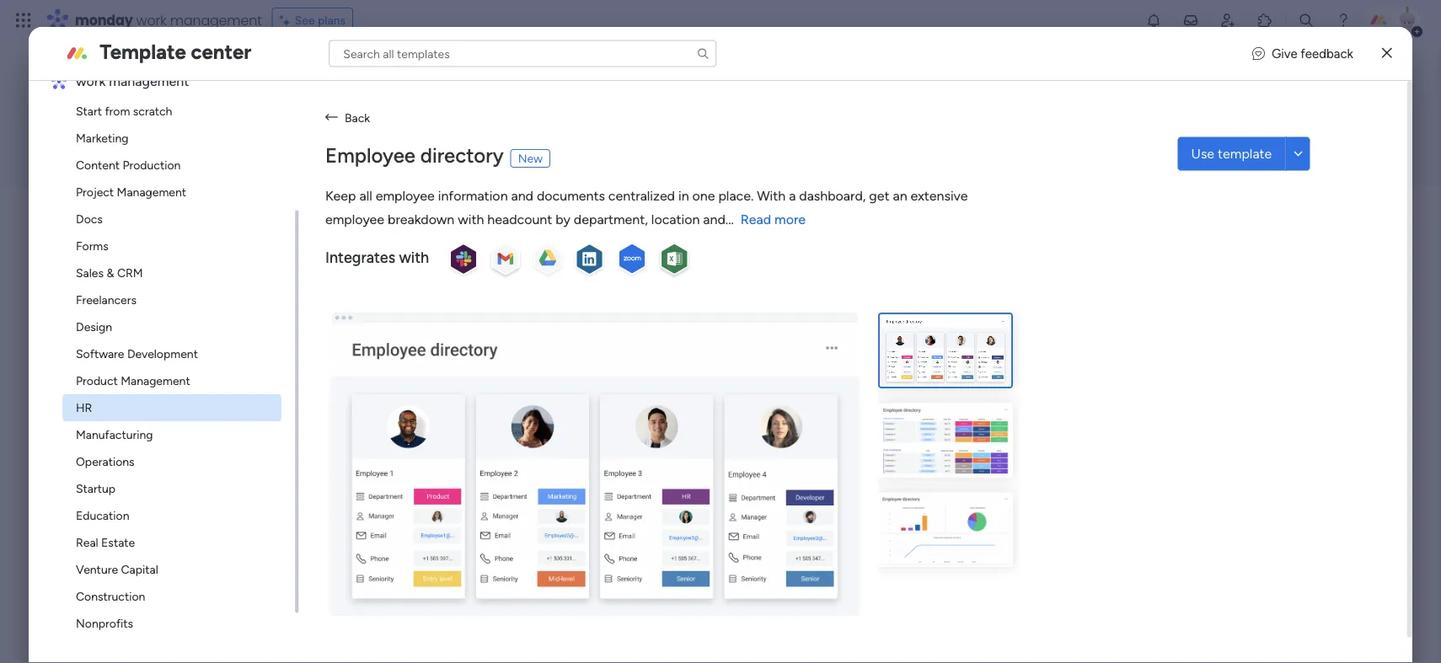 Task type: describe. For each thing, give the bounding box(es) containing it.
arrow left image
[[326, 108, 338, 127]]

design
[[76, 320, 112, 334]]

1 horizontal spatial work
[[136, 11, 167, 30]]

sales
[[76, 266, 104, 280]]

0 vertical spatial boards
[[141, 294, 182, 310]]

see plans
[[295, 13, 346, 27]]

from our experts
[[76, 644, 166, 658]]

Search all templates search field
[[329, 40, 717, 67]]

capital
[[121, 563, 158, 577]]

in inside keep all employee information and documents centralized in one place. with a dashboard, get an extensive employee breakdown with headcount by department, location and
[[679, 188, 689, 204]]

recent boards
[[94, 294, 182, 310]]

1 vertical spatial with
[[399, 248, 429, 266]]

0
[[159, 341, 168, 359]]

production
[[123, 158, 181, 172]]

back
[[345, 110, 370, 125]]

more
[[775, 212, 806, 228]]

extensive
[[911, 188, 968, 204]]

estate
[[101, 536, 135, 550]]

venture
[[76, 563, 118, 577]]

you
[[94, 341, 119, 359]]

hr
[[76, 401, 92, 415]]

1 vertical spatial boards
[[172, 341, 219, 359]]

directory
[[421, 143, 504, 168]]

construction
[[76, 590, 146, 604]]

description
[[280, 234, 340, 248]]

1 horizontal spatial and
[[704, 212, 726, 228]]

work inside list box
[[76, 73, 106, 89]]

forms
[[76, 239, 109, 253]]

breakdown
[[388, 212, 455, 228]]

... read more
[[726, 212, 806, 228]]

venture capital
[[76, 563, 158, 577]]

see plans button
[[272, 8, 353, 33]]

new
[[518, 151, 543, 165]]

from
[[76, 644, 103, 658]]

marketing
[[76, 131, 129, 145]]

keep
[[326, 188, 356, 204]]

an
[[893, 188, 908, 204]]

templates
[[167, 384, 228, 400]]

real
[[76, 536, 99, 550]]

manufacturing
[[76, 428, 153, 442]]

ruby anderson image
[[1395, 7, 1422, 34]]

department,
[[574, 212, 648, 228]]

centralized
[[609, 188, 676, 204]]

start from scratch
[[76, 104, 173, 118]]

0 vertical spatial management
[[170, 11, 262, 30]]

product management
[[76, 374, 190, 388]]

give feedback link
[[1253, 44, 1354, 63]]

see
[[295, 13, 315, 27]]

dashboard,
[[800, 188, 866, 204]]

select product image
[[15, 12, 32, 29]]

get
[[870, 188, 890, 204]]

recent
[[94, 294, 138, 310]]

content production
[[76, 158, 181, 172]]

headcount
[[488, 212, 553, 228]]

template
[[1219, 146, 1273, 162]]

one
[[693, 188, 716, 204]]

education
[[76, 509, 130, 523]]

operations
[[76, 455, 135, 469]]

add
[[107, 384, 132, 400]]

1 vertical spatial in
[[222, 341, 234, 359]]

real estate
[[76, 536, 135, 550]]

product
[[76, 374, 118, 388]]

search image
[[697, 47, 710, 60]]

location
[[652, 212, 700, 228]]

apps image
[[1257, 12, 1274, 29]]

add from templates
[[107, 384, 228, 400]]

docs
[[76, 212, 103, 226]]

management inside list box
[[109, 73, 189, 89]]

project management
[[76, 185, 187, 199]]

v2 user feedback image
[[1253, 44, 1265, 63]]

feedback
[[1301, 46, 1354, 61]]

center
[[191, 40, 251, 64]]

use template
[[1192, 146, 1273, 162]]

integrates
[[326, 248, 396, 266]]

template center
[[100, 40, 251, 64]]



Task type: locate. For each thing, give the bounding box(es) containing it.
1 vertical spatial management
[[121, 374, 190, 388]]

from
[[105, 104, 130, 118], [135, 384, 164, 400]]

0 horizontal spatial in
[[222, 341, 234, 359]]

1 vertical spatial employee
[[326, 212, 385, 228]]

from inside button
[[135, 384, 164, 400]]

place.
[[719, 188, 754, 204]]

from for add
[[135, 384, 164, 400]]

0 horizontal spatial work
[[76, 73, 106, 89]]

from for start
[[105, 104, 130, 118]]

work up start
[[76, 73, 106, 89]]

0 vertical spatial management
[[117, 185, 187, 199]]

description button
[[192, 230, 867, 251]]

1 vertical spatial work
[[76, 73, 106, 89]]

permissions
[[279, 294, 351, 310]]

use
[[1192, 146, 1215, 162]]

and
[[512, 188, 534, 204], [704, 212, 726, 228]]

work up template
[[136, 11, 167, 30]]

0 vertical spatial in
[[679, 188, 689, 204]]

search everything image
[[1298, 12, 1315, 29]]

from right add
[[135, 384, 164, 400]]

1 horizontal spatial from
[[135, 384, 164, 400]]

and up headcount
[[512, 188, 534, 204]]

0 vertical spatial with
[[458, 212, 484, 228]]

boards
[[141, 294, 182, 310], [172, 341, 219, 359]]

boards down crm
[[141, 294, 182, 310]]

in left one
[[679, 188, 689, 204]]

plans
[[318, 13, 346, 27]]

...
[[726, 212, 734, 228]]

content
[[76, 158, 120, 172]]

by
[[556, 212, 571, 228]]

integrates with
[[326, 248, 429, 266]]

0 vertical spatial work
[[136, 11, 167, 30]]

0 vertical spatial from
[[105, 104, 130, 118]]

read
[[741, 212, 772, 228]]

1 vertical spatial from
[[135, 384, 164, 400]]

1 horizontal spatial with
[[458, 212, 484, 228]]

with inside keep all employee information and documents centralized in one place. with a dashboard, get an extensive employee breakdown with headcount by department, location and
[[458, 212, 484, 228]]

work
[[136, 11, 167, 30], [76, 73, 106, 89]]

0 horizontal spatial from
[[105, 104, 130, 118]]

software
[[76, 347, 125, 361]]

documents
[[537, 188, 605, 204]]

1 horizontal spatial in
[[679, 188, 689, 204]]

use template button
[[1179, 137, 1286, 171]]

0 vertical spatial employee
[[376, 188, 435, 204]]

information
[[438, 188, 508, 204]]

employee
[[326, 143, 416, 168]]

with
[[458, 212, 484, 228], [399, 248, 429, 266]]

a
[[789, 188, 796, 204]]

work management
[[76, 73, 189, 89]]

give
[[1272, 46, 1298, 61]]

monday work management
[[75, 11, 262, 30]]

in
[[679, 188, 689, 204], [222, 341, 234, 359]]

experts
[[126, 644, 166, 658]]

template
[[100, 40, 186, 64]]

1 vertical spatial management
[[109, 73, 189, 89]]

keep all employee information and documents centralized in one place. with a dashboard, get an extensive employee breakdown with headcount by department, location and
[[326, 188, 968, 228]]

our
[[106, 644, 124, 658]]

close image
[[1383, 47, 1393, 59]]

boards right 0
[[172, 341, 219, 359]]

management
[[117, 185, 187, 199], [121, 374, 190, 388]]

0 horizontal spatial with
[[399, 248, 429, 266]]

None search field
[[329, 40, 717, 67]]

employee up breakdown
[[376, 188, 435, 204]]

sales & crm
[[76, 266, 143, 280]]

0 vertical spatial and
[[512, 188, 534, 204]]

notifications image
[[1146, 12, 1163, 29]]

inbox image
[[1183, 12, 1200, 29]]

management up center
[[170, 11, 262, 30]]

management for project management
[[117, 185, 187, 199]]

with down information
[[458, 212, 484, 228]]

with
[[757, 188, 786, 204]]

0 horizontal spatial and
[[512, 188, 534, 204]]

employee down all
[[326, 212, 385, 228]]

work management list box
[[36, 57, 299, 664]]

with down breakdown
[[399, 248, 429, 266]]

you have 0 boards in this workspace
[[94, 341, 340, 359]]

development
[[127, 347, 198, 361]]

have
[[123, 341, 155, 359]]

software development
[[76, 347, 198, 361]]

employee directory
[[326, 143, 504, 168]]

nonprofits
[[76, 617, 133, 631]]

project
[[76, 185, 114, 199]]

start
[[76, 104, 102, 118]]

None field
[[193, 194, 1207, 229]]

give feedback
[[1272, 46, 1354, 61]]

help image
[[1336, 12, 1352, 29]]

from inside work management templates element
[[105, 104, 130, 118]]

scratch
[[133, 104, 173, 118]]

invite members image
[[1220, 12, 1237, 29]]

startup
[[76, 482, 116, 496]]

1 vertical spatial and
[[704, 212, 726, 228]]

management for product management
[[121, 374, 190, 388]]

monday
[[75, 11, 133, 30]]

freelancers
[[76, 293, 137, 307]]

and down one
[[704, 212, 726, 228]]

crm
[[117, 266, 143, 280]]

in left this on the left of the page
[[222, 341, 234, 359]]

all
[[360, 188, 373, 204]]

workspace
[[267, 341, 340, 359]]

&
[[107, 266, 114, 280]]

add from templates button
[[94, 375, 241, 409]]

management down template
[[109, 73, 189, 89]]

work management templates element
[[46, 98, 295, 664]]

employee
[[376, 188, 435, 204], [326, 212, 385, 228]]

this
[[238, 341, 263, 359]]

back button
[[326, 108, 1381, 127]]

from right start
[[105, 104, 130, 118]]



Task type: vqa. For each thing, say whether or not it's contained in the screenshot.
rightmost 'WORK'
yes



